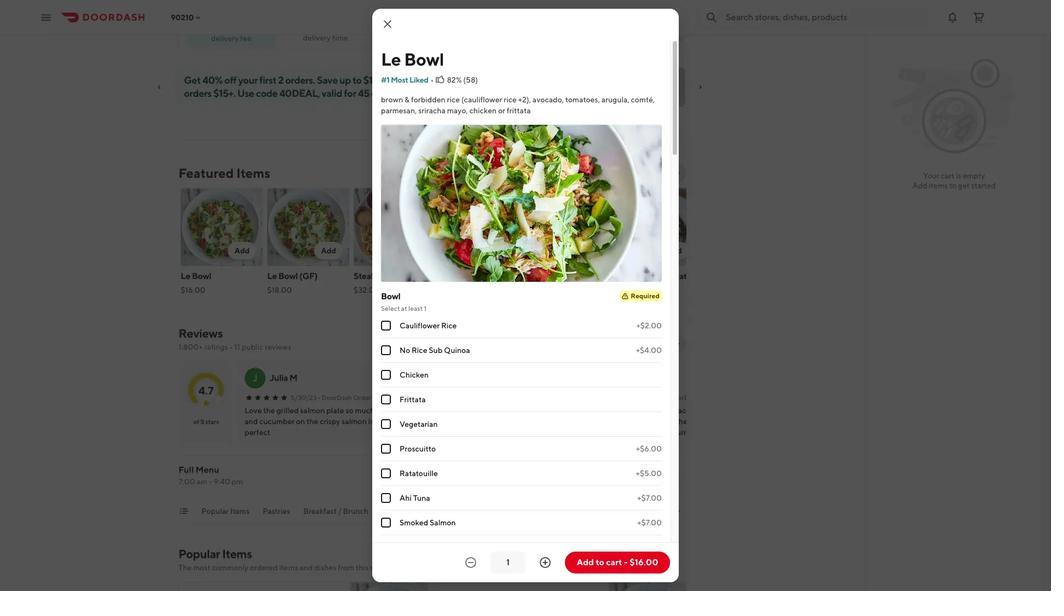 Task type: locate. For each thing, give the bounding box(es) containing it.
0 horizontal spatial • doordash order
[[318, 394, 371, 402]]

0 horizontal spatial min
[[324, 23, 339, 33]]

rice
[[442, 322, 457, 331], [412, 346, 428, 355]]

1 horizontal spatial -
[[624, 558, 628, 568]]

1 vertical spatial le bowl image
[[351, 582, 428, 592]]

1 horizontal spatial grilled salmon plate (gf) image
[[614, 188, 696, 266]]

ordered
[[250, 564, 278, 573]]

tomatoes,
[[566, 95, 600, 104]]

1 horizontal spatial order
[[701, 394, 719, 402]]

doordash right 5/30/23
[[322, 394, 352, 402]]

& left bowls
[[461, 507, 466, 516]]

(gf) inside grilled salmon plate (gf)
[[440, 283, 459, 294]]

Chicken checkbox
[[381, 371, 391, 380]]

select promotional banner element
[[417, 107, 448, 127]]

items inside heading
[[237, 165, 270, 181]]

0 vertical spatial rice
[[442, 322, 457, 331]]

+$7.00 down cheese
[[638, 519, 662, 528]]

fee
[[240, 34, 252, 42]]

& for salads & bowls
[[461, 507, 466, 516]]

fries
[[562, 283, 581, 294]]

save
[[317, 75, 338, 86]]

0 horizontal spatial to
[[353, 75, 362, 86]]

add for steak frites image
[[408, 247, 423, 255]]

salmon for smoked salmon
[[430, 519, 456, 528]]

1 vertical spatial +$7.00
[[638, 519, 662, 528]]

salmon inside grilled salmon plate (gf)
[[468, 271, 497, 282]]

1 horizontal spatial salmon
[[468, 271, 497, 282]]

& down fed
[[555, 283, 561, 294]]

0 horizontal spatial -
[[209, 478, 212, 487]]

rice up mayo,
[[447, 95, 460, 104]]

add for first grilled salmon plate (gf) image from right
[[668, 247, 683, 255]]

min inside radio
[[661, 32, 672, 40]]

2 horizontal spatial (gf)
[[614, 283, 632, 294]]

1 horizontal spatial rice
[[504, 95, 517, 104]]

0 horizontal spatial grilled salmon plate (gf) image
[[440, 188, 523, 266]]

0 vertical spatial popular
[[202, 507, 229, 516]]

quinoa
[[444, 346, 470, 355]]

scroll menu navigation right image
[[674, 507, 683, 516]]

1 horizontal spatial delivery
[[303, 33, 331, 42]]

0 vertical spatial le bowl (gf) image
[[267, 188, 350, 266]]

next button of carousel image
[[674, 169, 683, 178]]

popular inside button
[[202, 507, 229, 516]]

this
[[356, 564, 369, 573]]

rice up quinoa
[[442, 322, 457, 331]]

le bowl image down store
[[351, 582, 428, 592]]

pastries button
[[263, 506, 290, 524]]

(58)
[[464, 76, 478, 84]]

pastries
[[263, 507, 290, 516]]

delivery down $0.00
[[211, 34, 239, 42]]

0 vertical spatial to
[[353, 75, 362, 86]]

+$7.00 up add to cart - $16.00
[[638, 544, 662, 552]]

0 horizontal spatial rice
[[447, 95, 460, 104]]

plate
[[499, 271, 519, 282], [672, 271, 692, 282]]

items right featured
[[237, 165, 270, 181]]

rice right the no
[[412, 346, 428, 355]]

grilled salmon plate (gf) image
[[440, 188, 523, 266], [614, 188, 696, 266]]

delivery left time
[[303, 33, 331, 42]]

1 delivery from the left
[[303, 33, 331, 42]]

doordash down the next icon
[[670, 394, 700, 402]]

$26.00
[[614, 298, 640, 307]]

decrease quantity by 1 image
[[465, 557, 478, 570]]

off
[[225, 75, 237, 86]]

popular inside the popular items the most commonly ordered items and dishes from this store
[[179, 547, 220, 562]]

1 horizontal spatial to
[[596, 558, 605, 568]]

1 horizontal spatial items
[[930, 181, 949, 190]]

2 grilled from the left
[[614, 271, 640, 282]]

plates button
[[501, 506, 523, 524]]

cart left is
[[942, 171, 955, 180]]

0 horizontal spatial cart
[[607, 558, 623, 568]]

1 plate from the left
[[499, 271, 519, 282]]

&
[[405, 95, 410, 104], [555, 283, 561, 294], [461, 507, 466, 516], [620, 507, 625, 516]]

0 horizontal spatial (gf)
[[300, 271, 318, 282]]

2 horizontal spatial le
[[381, 49, 401, 70]]

vegetarian
[[400, 420, 438, 429]]

1 vertical spatial to
[[950, 181, 957, 190]]

$16.00 inside le bowl $16.00
[[181, 286, 206, 295]]

1 horizontal spatial le
[[267, 271, 277, 282]]

1 horizontal spatial • doordash order
[[666, 394, 719, 402]]

grilled salmon plate (gf) $26.00
[[614, 271, 692, 307]]

45
[[358, 88, 370, 99]]

le bowl $16.00
[[181, 271, 211, 295]]

+$7.00 up cheese
[[638, 494, 662, 503]]

$10
[[364, 75, 380, 86]]

grilled salmon plate (gf)
[[440, 271, 519, 294]]

items down pm
[[230, 507, 250, 516]]

5/30/23
[[291, 394, 317, 402]]

charcuterie & cheese button
[[577, 506, 653, 524]]

& up parmesan, on the top left of the page
[[405, 95, 410, 104]]

1 vertical spatial items
[[279, 564, 298, 573]]

2 delivery from the left
[[211, 34, 239, 42]]

public
[[242, 343, 264, 352]]

1 horizontal spatial (gf)
[[440, 283, 459, 294]]

• inside 'le bowl' dialog
[[431, 76, 434, 84]]

20 min
[[651, 32, 672, 40]]

$18.00
[[267, 286, 292, 295]]

days
[[371, 88, 391, 99]]

0 horizontal spatial order
[[353, 394, 371, 402]]

0 horizontal spatial delivery
[[211, 34, 239, 42]]

plate inside the grilled salmon plate (gf) $26.00
[[672, 271, 692, 282]]

0 vertical spatial $16.00
[[181, 286, 206, 295]]

1 vertical spatial $16.00
[[630, 558, 659, 568]]

2 vertical spatial to
[[596, 558, 605, 568]]

add button for (gf)
[[315, 242, 343, 260]]

0 vertical spatial items
[[930, 181, 949, 190]]

salmon for grilled salmon plate (gf)
[[468, 271, 497, 282]]

0 horizontal spatial doordash
[[322, 394, 352, 402]]

c
[[425, 373, 432, 384]]

(gf) inside the grilled salmon plate (gf) $26.00
[[614, 283, 632, 294]]

sriracha
[[419, 106, 446, 115]]

1 horizontal spatial rice
[[442, 322, 457, 331]]

popular items
[[202, 507, 250, 516]]

dishes
[[315, 564, 337, 573]]

min inside 35 min delivery time
[[324, 23, 339, 33]]

grilled inside the grilled salmon plate (gf) $26.00
[[614, 271, 640, 282]]

0 vertical spatial +$7.00
[[638, 494, 662, 503]]

brunch
[[343, 507, 369, 516]]

commonly
[[212, 564, 249, 573]]

2 horizontal spatial to
[[950, 181, 957, 190]]

to right up
[[353, 75, 362, 86]]

(gf) for grilled salmon plate (gf)
[[440, 283, 459, 294]]

0 vertical spatial items
[[237, 165, 270, 181]]

0 horizontal spatial $16.00
[[181, 286, 206, 295]]

add for grass fed beef burger & fries image
[[581, 247, 596, 255]]

le inside 'le bowl' dialog
[[381, 49, 401, 70]]

ratatouille
[[400, 470, 438, 478]]

0 horizontal spatial rice
[[412, 346, 428, 355]]

min
[[324, 23, 339, 33], [661, 32, 672, 40]]

add button for plate
[[661, 242, 689, 260]]

$16.00 up reviews link
[[181, 286, 206, 295]]

dessert
[[666, 507, 693, 516]]

1 vertical spatial cart
[[607, 558, 623, 568]]

& inside brown & forbidden rice (cauliflower rice +2), avocado, tomatoes, arugula, comté, parmesan, sriracha mayo, chicken or frittata
[[405, 95, 410, 104]]

salmon inside "bowl" group
[[430, 519, 456, 528]]

1 vertical spatial popular
[[179, 547, 220, 562]]

1 vertical spatial items
[[230, 507, 250, 516]]

add for left le bowl (gf) image
[[321, 247, 336, 255]]

to down charcuterie & cheese button
[[596, 558, 605, 568]]

le bowl (gf) image
[[267, 188, 350, 266], [609, 582, 687, 592]]

2 • doordash order from the left
[[666, 394, 719, 402]]

+$2.00
[[637, 322, 662, 331]]

11
[[235, 343, 240, 352]]

increase quantity by 1 image
[[539, 557, 552, 570]]

rice up or
[[504, 95, 517, 104]]

1 horizontal spatial plate
[[672, 271, 692, 282]]

6 add button from the left
[[661, 242, 689, 260]]

grilled inside grilled salmon plate (gf)
[[440, 271, 467, 282]]

to inside get 40% off your first 2 orders. save up to $10 on orders $15+.  use code 40deal, valid for 45 days
[[353, 75, 362, 86]]

items left and
[[279, 564, 298, 573]]

min right 35
[[324, 23, 339, 33]]

use
[[237, 88, 254, 99]]

to left 'get'
[[950, 181, 957, 190]]

popular for popular items
[[202, 507, 229, 516]]

5 add button from the left
[[574, 242, 603, 260]]

stars
[[205, 418, 219, 426]]

•
[[431, 76, 434, 84], [230, 343, 233, 352], [318, 394, 321, 402], [666, 394, 668, 402]]

0 horizontal spatial salmon
[[430, 519, 456, 528]]

bowl for le bowl $16.00
[[192, 271, 211, 282]]

grilled for grilled salmon plate (gf) $26.00
[[614, 271, 640, 282]]

+$7.00
[[638, 494, 662, 503], [638, 519, 662, 528], [638, 544, 662, 552]]

add for le bowl image to the top
[[235, 247, 250, 255]]

order
[[353, 394, 371, 402], [701, 394, 719, 402]]

le for le bowl
[[381, 49, 401, 70]]

1 rice from the left
[[447, 95, 460, 104]]

Item Search search field
[[529, 473, 678, 485]]

plate inside grilled salmon plate (gf)
[[499, 271, 519, 282]]

• inside the reviews 1,800+ ratings • 11 public reviews
[[230, 343, 233, 352]]

0 vertical spatial -
[[209, 478, 212, 487]]

dessert button
[[666, 506, 693, 524]]

at
[[401, 305, 407, 313]]

2 order from the left
[[701, 394, 719, 402]]

cauliflower rice
[[400, 322, 457, 331]]

is
[[957, 171, 962, 180]]

grilled for grilled salmon plate (gf)
[[440, 271, 467, 282]]

1 horizontal spatial le bowl image
[[351, 582, 428, 592]]

frittata
[[400, 396, 426, 404]]

0 horizontal spatial le bowl (gf) image
[[267, 188, 350, 266]]

featured items heading
[[179, 164, 270, 182]]

le bowl
[[381, 49, 444, 70]]

1 horizontal spatial min
[[661, 32, 672, 40]]

bowl inside le bowl (gf) $18.00
[[279, 271, 298, 282]]

forbidden
[[411, 95, 446, 104]]

le inside le bowl (gf) $18.00
[[267, 271, 277, 282]]

smoked
[[400, 519, 429, 528]]

(cauliflower
[[462, 95, 503, 104]]

salmon inside the grilled salmon plate (gf) $26.00
[[641, 271, 670, 282]]

$16.00 down cheese
[[630, 558, 659, 568]]

items down 'your'
[[930, 181, 949, 190]]

-
[[209, 478, 212, 487], [624, 558, 628, 568]]

1 add button from the left
[[228, 242, 256, 260]]

1 • doordash order from the left
[[318, 394, 371, 402]]

2 plate from the left
[[672, 271, 692, 282]]

bowl inside le bowl $16.00
[[192, 271, 211, 282]]

grilled
[[440, 271, 467, 282], [614, 271, 640, 282]]

items
[[930, 181, 949, 190], [279, 564, 298, 573]]

1 horizontal spatial $16.00
[[630, 558, 659, 568]]

1 vertical spatial -
[[624, 558, 628, 568]]

- inside button
[[624, 558, 628, 568]]

2 horizontal spatial salmon
[[641, 271, 670, 282]]

items inside button
[[230, 507, 250, 516]]

2 +$7.00 from the top
[[638, 519, 662, 528]]

items inside the popular items the most commonly ordered items and dishes from this store
[[279, 564, 298, 573]]

store
[[370, 564, 388, 573]]

bowl select at least 1
[[381, 292, 427, 313]]

ahi
[[400, 494, 412, 503]]

rice
[[447, 95, 460, 104], [504, 95, 517, 104]]

1 vertical spatial rice
[[412, 346, 428, 355]]

sandwiches
[[382, 507, 423, 516]]

close le bowl image
[[381, 18, 394, 31]]

- down charcuterie & cheese button
[[624, 558, 628, 568]]

0 horizontal spatial le
[[181, 271, 190, 282]]

0 vertical spatial cart
[[942, 171, 955, 180]]

items
[[237, 165, 270, 181], [230, 507, 250, 516], [222, 547, 252, 562]]

0 horizontal spatial items
[[279, 564, 298, 573]]

2 add button from the left
[[315, 242, 343, 260]]

- right am
[[209, 478, 212, 487]]

1 horizontal spatial cart
[[942, 171, 955, 180]]

popular items the most commonly ordered items and dishes from this store
[[179, 547, 388, 573]]

reviews 1,800+ ratings • 11 public reviews
[[179, 327, 291, 352]]

salads & bowls button
[[437, 506, 488, 524]]

cart inside your cart is empty add items to get started
[[942, 171, 955, 180]]

0 horizontal spatial le bowl image
[[181, 188, 263, 266]]

+$4.00
[[636, 346, 662, 355]]

sub
[[429, 346, 443, 355]]

2 grilled salmon plate (gf) image from the left
[[614, 188, 696, 266]]

previous image
[[652, 340, 661, 348]]

cart down charcuterie & cheese button
[[607, 558, 623, 568]]

add button
[[228, 242, 256, 260], [315, 242, 343, 260], [401, 242, 430, 260], [488, 242, 516, 260], [574, 242, 603, 260], [661, 242, 689, 260]]

0 horizontal spatial plate
[[499, 271, 519, 282]]

ahi tuna
[[400, 494, 430, 503]]

2 vertical spatial items
[[222, 547, 252, 562]]

popular for popular items the most commonly ordered items and dishes from this store
[[179, 547, 220, 562]]

or
[[499, 106, 506, 115]]

notification bell image
[[947, 11, 960, 24]]

0 horizontal spatial grilled
[[440, 271, 467, 282]]

1 horizontal spatial grilled
[[614, 271, 640, 282]]

& inside grass fed beef burger & fries
[[555, 283, 561, 294]]

min right 20
[[661, 32, 672, 40]]

steak-frites $32.00
[[354, 271, 401, 295]]

charcuterie
[[577, 507, 618, 516]]

1 grilled from the left
[[440, 271, 467, 282]]

3 add button from the left
[[401, 242, 430, 260]]

1 horizontal spatial doordash
[[670, 394, 700, 402]]

le inside le bowl $16.00
[[181, 271, 190, 282]]

popular down 9:40
[[202, 507, 229, 516]]

None checkbox
[[381, 469, 391, 479], [381, 494, 391, 504], [381, 469, 391, 479], [381, 494, 391, 504]]

items up commonly
[[222, 547, 252, 562]]

1 horizontal spatial le bowl (gf) image
[[609, 582, 687, 592]]

& left cheese
[[620, 507, 625, 516]]

2 vertical spatial +$7.00
[[638, 544, 662, 552]]

pm
[[232, 478, 243, 487]]

le bowl image down the featured items heading at the top left
[[181, 188, 263, 266]]

items inside the popular items the most commonly ordered items and dishes from this store
[[222, 547, 252, 562]]

1 +$7.00 from the top
[[638, 494, 662, 503]]

plates
[[501, 507, 523, 516]]

$16.00
[[181, 286, 206, 295], [630, 558, 659, 568]]

+$7.00 for ahi tuna
[[638, 494, 662, 503]]

le bowl image
[[181, 188, 263, 266], [351, 582, 428, 592]]

None checkbox
[[381, 321, 391, 331], [381, 346, 391, 356], [381, 444, 391, 454], [381, 518, 391, 528], [381, 321, 391, 331], [381, 346, 391, 356], [381, 444, 391, 454], [381, 518, 391, 528]]

popular up the most
[[179, 547, 220, 562]]

steak frites image
[[354, 188, 436, 266]]

add button for $16.00
[[228, 242, 256, 260]]

90210
[[171, 13, 194, 22]]



Task type: describe. For each thing, give the bounding box(es) containing it.
bowl for le bowl (gf) $18.00
[[279, 271, 298, 282]]

items for popular items
[[230, 507, 250, 516]]

1 doordash from the left
[[322, 394, 352, 402]]

and
[[300, 564, 313, 573]]

avocado,
[[533, 95, 564, 104]]

proscuitto
[[400, 445, 436, 454]]

breakfast / brunch
[[304, 507, 369, 516]]

bowl inside "bowl select at least 1"
[[381, 292, 401, 302]]

cheese
[[626, 507, 653, 516]]

salads & bowls
[[437, 507, 488, 516]]

cauliflower
[[400, 322, 440, 331]]

/
[[338, 507, 342, 516]]

0 items, open order cart image
[[973, 11, 986, 24]]

breakfast / brunch button
[[304, 506, 369, 524]]

sandwiches button
[[382, 506, 423, 524]]

add for 1st grilled salmon plate (gf) image from the left
[[494, 247, 510, 255]]

burger
[[527, 283, 554, 294]]

salads
[[437, 507, 459, 516]]

grass fed beef burger & fries
[[527, 271, 585, 294]]

add button for $32.00
[[401, 242, 430, 260]]

frittata
[[507, 106, 531, 115]]

items for popular items the most commonly ordered items and dishes from this store
[[222, 547, 252, 562]]

previous button of carousel image
[[652, 169, 661, 178]]

grass
[[527, 271, 549, 282]]

plate for grilled salmon plate (gf)
[[499, 271, 519, 282]]

1 vertical spatial le bowl (gf) image
[[609, 582, 687, 592]]

le for le bowl $16.00
[[181, 271, 190, 282]]

- inside "full menu 7:00 am - 9:40 pm"
[[209, 478, 212, 487]]

the
[[179, 564, 192, 573]]

20 min radio
[[629, 21, 687, 43]]

add inside button
[[577, 558, 594, 568]]

4 add button from the left
[[488, 242, 516, 260]]

min for 20
[[661, 32, 672, 40]]

mayo,
[[447, 106, 468, 115]]

Frittata checkbox
[[381, 395, 391, 405]]

$0.00
[[219, 23, 244, 33]]

of 5 stars
[[193, 418, 219, 426]]

items inside your cart is empty add items to get started
[[930, 181, 949, 190]]

2 doordash from the left
[[670, 394, 700, 402]]

your
[[924, 171, 940, 180]]

bowl for le bowl
[[404, 49, 444, 70]]

min for 35
[[324, 23, 339, 33]]

no
[[400, 346, 410, 355]]

1 grilled salmon plate (gf) image from the left
[[440, 188, 523, 266]]

arugula,
[[602, 95, 630, 104]]

orders
[[184, 88, 212, 99]]

delivery inside 35 min delivery time
[[303, 33, 331, 42]]

liked
[[410, 76, 429, 84]]

add to cart - $16.00
[[577, 558, 659, 568]]

tartines button
[[536, 506, 564, 524]]

82%
[[447, 76, 462, 84]]

+$7.00 for smoked salmon
[[638, 519, 662, 528]]

+$5.00
[[636, 470, 662, 478]]

rice for cauliflower
[[442, 322, 457, 331]]

$16.00 inside button
[[630, 558, 659, 568]]

first
[[260, 75, 277, 86]]

salmon for grilled salmon plate (gf) $26.00
[[641, 271, 670, 282]]

up
[[340, 75, 351, 86]]

brown
[[381, 95, 403, 104]]

charcuterie & cheese
[[577, 507, 653, 516]]

& for brown & forbidden rice (cauliflower rice +2), avocado, tomatoes, arugula, comté, parmesan, sriracha mayo, chicken or frittata
[[405, 95, 410, 104]]

bowls
[[467, 507, 488, 516]]

smoked salmon
[[400, 519, 456, 528]]

4.7
[[199, 384, 214, 397]]

le bowl dialog
[[373, 9, 679, 592]]

featured items
[[179, 165, 270, 181]]

40%
[[203, 75, 223, 86]]

chicken
[[470, 106, 497, 115]]

julia m
[[270, 373, 298, 384]]

parmesan,
[[381, 106, 417, 115]]

(gf) inside le bowl (gf) $18.00
[[300, 271, 318, 282]]

(gf) for grilled salmon plate (gf) $26.00
[[614, 283, 632, 294]]

Vegetarian checkbox
[[381, 420, 391, 430]]

delivery inside $0.00 delivery fee
[[211, 34, 239, 42]]

1 order from the left
[[353, 394, 371, 402]]

grass fed beef burger & fries image
[[527, 188, 609, 266]]

frites
[[379, 271, 401, 282]]

+2),
[[519, 95, 531, 104]]

reviews link
[[179, 327, 223, 341]]

your cart is empty add items to get started
[[913, 171, 997, 190]]

plate for grilled salmon plate (gf) $26.00
[[672, 271, 692, 282]]

least
[[409, 305, 423, 313]]

2 rice from the left
[[504, 95, 517, 104]]

tuna
[[414, 494, 430, 503]]

le bowl (gf) $18.00
[[267, 271, 318, 295]]

code
[[256, 88, 278, 99]]

for
[[344, 88, 356, 99]]

breakfast
[[304, 507, 337, 516]]

rice for no
[[412, 346, 428, 355]]

full
[[179, 465, 194, 476]]

35
[[313, 23, 323, 33]]

& for charcuterie & cheese
[[620, 507, 625, 516]]

no rice sub quinoa
[[400, 346, 470, 355]]

to inside your cart is empty add items to get started
[[950, 181, 957, 190]]

from
[[338, 564, 355, 573]]

#1
[[381, 76, 390, 84]]

beef
[[567, 271, 585, 282]]

to inside button
[[596, 558, 605, 568]]

35 min delivery time
[[303, 23, 348, 42]]

9:40
[[214, 478, 230, 487]]

cart inside button
[[607, 558, 623, 568]]

Current quantity is 1 number field
[[497, 557, 519, 569]]

julia
[[270, 373, 288, 384]]

#1 most liked
[[381, 76, 429, 84]]

90210 button
[[171, 13, 203, 22]]

le for le bowl (gf) $18.00
[[267, 271, 277, 282]]

next image
[[674, 340, 683, 348]]

get
[[184, 75, 201, 86]]

m
[[290, 373, 298, 384]]

am
[[197, 478, 207, 487]]

$15+.
[[213, 88, 236, 99]]

add inside your cart is empty add items to get started
[[913, 181, 928, 190]]

3 +$7.00 from the top
[[638, 544, 662, 552]]

required
[[631, 292, 660, 300]]

open menu image
[[39, 11, 53, 24]]

empty
[[964, 171, 986, 180]]

0 vertical spatial le bowl image
[[181, 188, 263, 266]]

steak-
[[354, 271, 379, 282]]

items for featured items
[[237, 165, 270, 181]]

j
[[253, 373, 258, 384]]

7:00
[[179, 478, 195, 487]]

comté,
[[631, 95, 655, 104]]

bowl group
[[381, 291, 662, 592]]

reviews
[[265, 343, 291, 352]]

ratings
[[204, 343, 228, 352]]



Task type: vqa. For each thing, say whether or not it's contained in the screenshot.
The Melt
no



